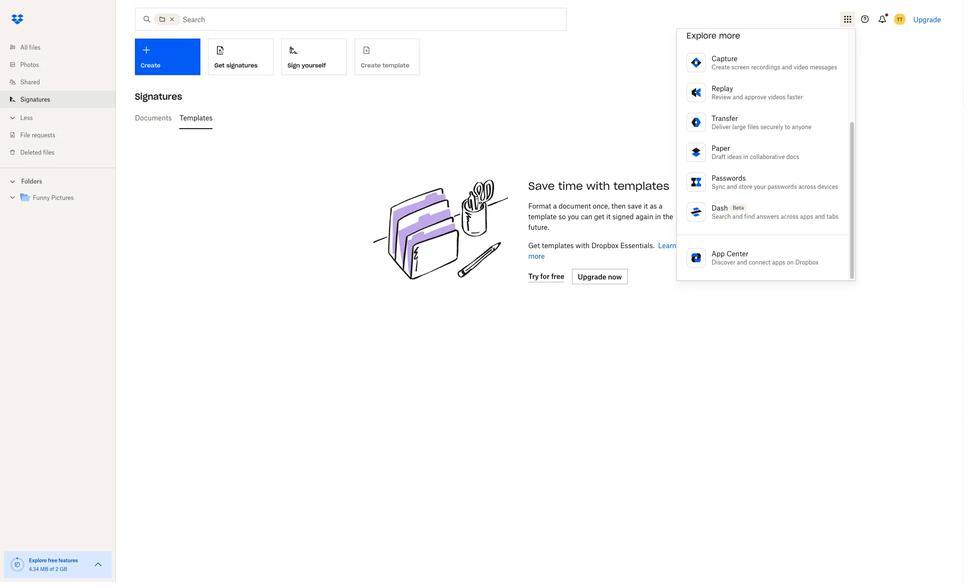 Task type: describe. For each thing, give the bounding box(es) containing it.
learn more link
[[529, 241, 677, 260]]

dash
[[712, 204, 729, 212]]

4.34
[[29, 566, 39, 572]]

templates tab
[[180, 106, 213, 129]]

across for passwords
[[799, 183, 817, 190]]

less
[[20, 114, 33, 121]]

passwords
[[768, 183, 797, 190]]

upgrade link
[[914, 15, 942, 23]]

faster
[[788, 93, 803, 101]]

future.
[[529, 223, 550, 231]]

transfer deliver large files securely to anyone
[[712, 114, 812, 130]]

videos
[[769, 93, 786, 101]]

list containing all files
[[0, 33, 116, 168]]

signatures list item
[[0, 91, 116, 108]]

photos link
[[8, 56, 116, 73]]

apps inside dash beta search and find answers across apps and tabs
[[801, 213, 814, 220]]

to
[[785, 123, 791, 130]]

in inside paper draft ideas in collaborative docs
[[744, 153, 749, 160]]

learn
[[659, 241, 677, 250]]

shared link
[[8, 73, 116, 91]]

tab list containing documents
[[135, 106, 946, 129]]

your
[[755, 183, 767, 190]]

beta
[[733, 205, 744, 211]]

and inside replay review and approve videos faster
[[733, 93, 744, 101]]

features
[[59, 558, 78, 564]]

funny
[[33, 194, 50, 202]]

capture
[[712, 54, 738, 62]]

approve
[[745, 93, 767, 101]]

all files link
[[8, 39, 116, 56]]

explore free features 4.34 mb of 2 gb
[[29, 558, 78, 572]]

1 vertical spatial templates
[[542, 241, 574, 250]]

connect
[[749, 259, 771, 266]]

deleted
[[20, 149, 42, 156]]

file requests
[[20, 131, 55, 139]]

signed
[[613, 212, 634, 221]]

app center discover and connect apps on dropbox
[[712, 250, 819, 266]]

create
[[712, 63, 731, 71]]

across for dash
[[781, 213, 799, 220]]

and inside passwords sync and store your passwords across devices
[[727, 183, 738, 190]]

folders button
[[0, 174, 116, 188]]

and inside capture create screen recordings and video messages
[[782, 63, 793, 71]]

discover
[[712, 259, 736, 266]]

deleted files link
[[8, 144, 116, 161]]

get for get templates with dropbox essentials.
[[529, 241, 540, 250]]

signatures link
[[8, 91, 116, 108]]

document
[[559, 202, 591, 210]]

save
[[628, 202, 642, 210]]

and down the beta
[[733, 213, 743, 220]]

get
[[595, 212, 605, 221]]

dropbox image
[[8, 10, 27, 29]]

passwords sync and store your passwords across devices
[[712, 174, 839, 190]]

get for get signatures
[[215, 62, 225, 69]]

collaborative
[[751, 153, 785, 160]]

the
[[663, 212, 674, 221]]

replay review and approve videos faster
[[712, 84, 803, 101]]

replay
[[712, 84, 734, 92]]

store
[[739, 183, 753, 190]]

files inside transfer deliver large files securely to anyone
[[748, 123, 760, 130]]

1 horizontal spatial signatures
[[135, 91, 182, 102]]

docs
[[787, 153, 800, 160]]

less image
[[8, 113, 17, 123]]

shared
[[20, 78, 40, 86]]

funny pictures link
[[19, 192, 108, 205]]

recordings
[[752, 63, 781, 71]]

with for templates
[[576, 241, 590, 250]]

signatures
[[227, 62, 258, 69]]

with for time
[[587, 179, 611, 193]]

once,
[[593, 202, 610, 210]]

0 vertical spatial templates
[[614, 179, 670, 193]]

video
[[794, 63, 809, 71]]

can
[[581, 212, 593, 221]]

documents tab
[[135, 106, 172, 129]]

get signatures
[[215, 62, 258, 69]]

file
[[20, 131, 30, 139]]

more for learn more
[[529, 252, 545, 260]]

save
[[529, 179, 555, 193]]

app
[[712, 250, 725, 258]]

0 horizontal spatial dropbox
[[592, 241, 619, 250]]

free
[[48, 558, 57, 564]]

mb
[[40, 566, 48, 572]]

1 horizontal spatial it
[[644, 202, 648, 210]]

as
[[650, 202, 657, 210]]

on
[[788, 259, 794, 266]]

tabs
[[827, 213, 839, 220]]

files for deleted files
[[43, 149, 55, 156]]



Task type: locate. For each thing, give the bounding box(es) containing it.
passwords
[[712, 174, 746, 182]]

1 vertical spatial in
[[656, 212, 662, 221]]

with down "can"
[[576, 241, 590, 250]]

sign yourself button
[[282, 39, 347, 75]]

photos
[[20, 61, 39, 68]]

get signatures button
[[208, 39, 274, 75]]

2
[[55, 566, 58, 572]]

it left as
[[644, 202, 648, 210]]

with up once,
[[587, 179, 611, 193]]

save time with templates
[[529, 179, 670, 193]]

0 vertical spatial in
[[744, 153, 749, 160]]

1 vertical spatial across
[[781, 213, 799, 220]]

devices
[[818, 183, 839, 190]]

and down the "passwords"
[[727, 183, 738, 190]]

2 vertical spatial files
[[43, 149, 55, 156]]

folders
[[21, 178, 42, 185]]

it
[[644, 202, 648, 210], [607, 212, 611, 221]]

1 vertical spatial get
[[529, 241, 540, 250]]

and down center
[[738, 259, 748, 266]]

deliver
[[712, 123, 731, 130]]

apps left 'tabs'
[[801, 213, 814, 220]]

you
[[568, 212, 579, 221]]

and left video
[[782, 63, 793, 71]]

with
[[587, 179, 611, 193], [576, 241, 590, 250]]

1 vertical spatial more
[[529, 252, 545, 260]]

securely
[[761, 123, 784, 130]]

search
[[712, 213, 731, 220]]

review
[[712, 93, 732, 101]]

and left 'tabs'
[[815, 213, 826, 220]]

large
[[733, 123, 747, 130]]

0 horizontal spatial files
[[29, 44, 41, 51]]

template
[[529, 212, 557, 221]]

paper draft ideas in collaborative docs
[[712, 144, 800, 160]]

messages
[[810, 63, 838, 71]]

0 horizontal spatial it
[[607, 212, 611, 221]]

explore for explore more
[[687, 31, 717, 41]]

sign
[[288, 62, 300, 69]]

get left signatures
[[215, 62, 225, 69]]

dropbox inside app center discover and connect apps on dropbox
[[796, 259, 819, 266]]

dropbox down format a document once, then save it as a template so you can get it signed again in the future.
[[592, 241, 619, 250]]

1 horizontal spatial files
[[43, 149, 55, 156]]

explore for explore free features 4.34 mb of 2 gb
[[29, 558, 47, 564]]

upgrade
[[914, 15, 942, 23]]

across inside passwords sync and store your passwords across devices
[[799, 183, 817, 190]]

files right deleted
[[43, 149, 55, 156]]

dropbox
[[592, 241, 619, 250], [796, 259, 819, 266]]

in
[[744, 153, 749, 160], [656, 212, 662, 221]]

across
[[799, 183, 817, 190], [781, 213, 799, 220]]

0 horizontal spatial explore
[[29, 558, 47, 564]]

in left the
[[656, 212, 662, 221]]

a right format
[[553, 202, 557, 210]]

get
[[215, 62, 225, 69], [529, 241, 540, 250]]

1 horizontal spatial explore
[[687, 31, 717, 41]]

it right get
[[607, 212, 611, 221]]

pictures
[[51, 194, 74, 202]]

0 vertical spatial apps
[[801, 213, 814, 220]]

so
[[559, 212, 566, 221]]

documents
[[135, 114, 172, 122]]

0 vertical spatial with
[[587, 179, 611, 193]]

1 horizontal spatial templates
[[614, 179, 670, 193]]

sync
[[712, 183, 726, 190]]

format a document once, then save it as a template so you can get it signed again in the future.
[[529, 202, 674, 231]]

across right answers
[[781, 213, 799, 220]]

0 vertical spatial get
[[215, 62, 225, 69]]

all files
[[20, 44, 41, 51]]

deleted files
[[20, 149, 55, 156]]

files
[[29, 44, 41, 51], [748, 123, 760, 130], [43, 149, 55, 156]]

1 a from the left
[[553, 202, 557, 210]]

0 vertical spatial it
[[644, 202, 648, 210]]

1 vertical spatial with
[[576, 241, 590, 250]]

2 a from the left
[[659, 202, 663, 210]]

more down future. on the top of page
[[529, 252, 545, 260]]

signatures
[[135, 91, 182, 102], [20, 96, 50, 103]]

more for explore more
[[720, 31, 741, 41]]

apps inside app center discover and connect apps on dropbox
[[773, 259, 786, 266]]

templates
[[614, 179, 670, 193], [542, 241, 574, 250]]

1 horizontal spatial apps
[[801, 213, 814, 220]]

screen
[[732, 63, 750, 71]]

0 horizontal spatial in
[[656, 212, 662, 221]]

0 horizontal spatial apps
[[773, 259, 786, 266]]

apps left on
[[773, 259, 786, 266]]

0 horizontal spatial more
[[529, 252, 545, 260]]

1 vertical spatial dropbox
[[796, 259, 819, 266]]

explore up capture
[[687, 31, 717, 41]]

get templates with dropbox essentials.
[[529, 241, 655, 250]]

file requests link
[[8, 126, 116, 144]]

0 vertical spatial dropbox
[[592, 241, 619, 250]]

learn more
[[529, 241, 677, 260]]

1 horizontal spatial a
[[659, 202, 663, 210]]

tab list
[[135, 106, 946, 129]]

templates down future. on the top of page
[[542, 241, 574, 250]]

dropbox right on
[[796, 259, 819, 266]]

0 vertical spatial explore
[[687, 31, 717, 41]]

0 horizontal spatial templates
[[542, 241, 574, 250]]

get down future. on the top of page
[[529, 241, 540, 250]]

find
[[745, 213, 756, 220]]

gb
[[60, 566, 67, 572]]

templates
[[180, 114, 213, 122]]

0 vertical spatial files
[[29, 44, 41, 51]]

ideas
[[728, 153, 742, 160]]

funny pictures
[[33, 194, 74, 202]]

signatures down shared at the left top of page
[[20, 96, 50, 103]]

0 horizontal spatial a
[[553, 202, 557, 210]]

in right ideas
[[744, 153, 749, 160]]

across inside dash beta search and find answers across apps and tabs
[[781, 213, 799, 220]]

more up capture
[[720, 31, 741, 41]]

1 vertical spatial explore
[[29, 558, 47, 564]]

explore up 4.34
[[29, 558, 47, 564]]

paper
[[712, 144, 731, 152]]

format
[[529, 202, 552, 210]]

get inside button
[[215, 62, 225, 69]]

and inside app center discover and connect apps on dropbox
[[738, 259, 748, 266]]

a
[[553, 202, 557, 210], [659, 202, 663, 210]]

list
[[0, 33, 116, 168]]

across left devices on the right top of the page
[[799, 183, 817, 190]]

signatures inside list item
[[20, 96, 50, 103]]

0 vertical spatial across
[[799, 183, 817, 190]]

1 vertical spatial it
[[607, 212, 611, 221]]

explore more
[[687, 31, 741, 41]]

1 vertical spatial apps
[[773, 259, 786, 266]]

answers
[[757, 213, 780, 220]]

None field
[[0, 0, 71, 11]]

1 horizontal spatial dropbox
[[796, 259, 819, 266]]

files right large
[[748, 123, 760, 130]]

sign yourself
[[288, 62, 326, 69]]

in inside format a document once, then save it as a template so you can get it signed again in the future.
[[656, 212, 662, 221]]

anyone
[[792, 123, 812, 130]]

requests
[[32, 131, 55, 139]]

a right as
[[659, 202, 663, 210]]

and right review
[[733, 93, 744, 101]]

1 horizontal spatial more
[[720, 31, 741, 41]]

0 vertical spatial more
[[720, 31, 741, 41]]

more inside learn more
[[529, 252, 545, 260]]

quota usage element
[[10, 557, 25, 573]]

templates up save
[[614, 179, 670, 193]]

apps
[[801, 213, 814, 220], [773, 259, 786, 266]]

transfer
[[712, 114, 739, 122]]

files right all
[[29, 44, 41, 51]]

1 horizontal spatial in
[[744, 153, 749, 160]]

explore inside explore free features 4.34 mb of 2 gb
[[29, 558, 47, 564]]

1 vertical spatial files
[[748, 123, 760, 130]]

draft
[[712, 153, 726, 160]]

dash beta search and find answers across apps and tabs
[[712, 204, 839, 220]]

files for all files
[[29, 44, 41, 51]]

yourself
[[302, 62, 326, 69]]

2 horizontal spatial files
[[748, 123, 760, 130]]

capture create screen recordings and video messages
[[712, 54, 838, 71]]

center
[[727, 250, 749, 258]]

signatures up documents tab
[[135, 91, 182, 102]]

1 horizontal spatial get
[[529, 241, 540, 250]]

time
[[559, 179, 583, 193]]

and
[[782, 63, 793, 71], [733, 93, 744, 101], [727, 183, 738, 190], [733, 213, 743, 220], [815, 213, 826, 220], [738, 259, 748, 266]]

0 horizontal spatial signatures
[[20, 96, 50, 103]]

all
[[20, 44, 28, 51]]

0 horizontal spatial get
[[215, 62, 225, 69]]



Task type: vqa. For each thing, say whether or not it's contained in the screenshot.
"MORE" to the bottom
yes



